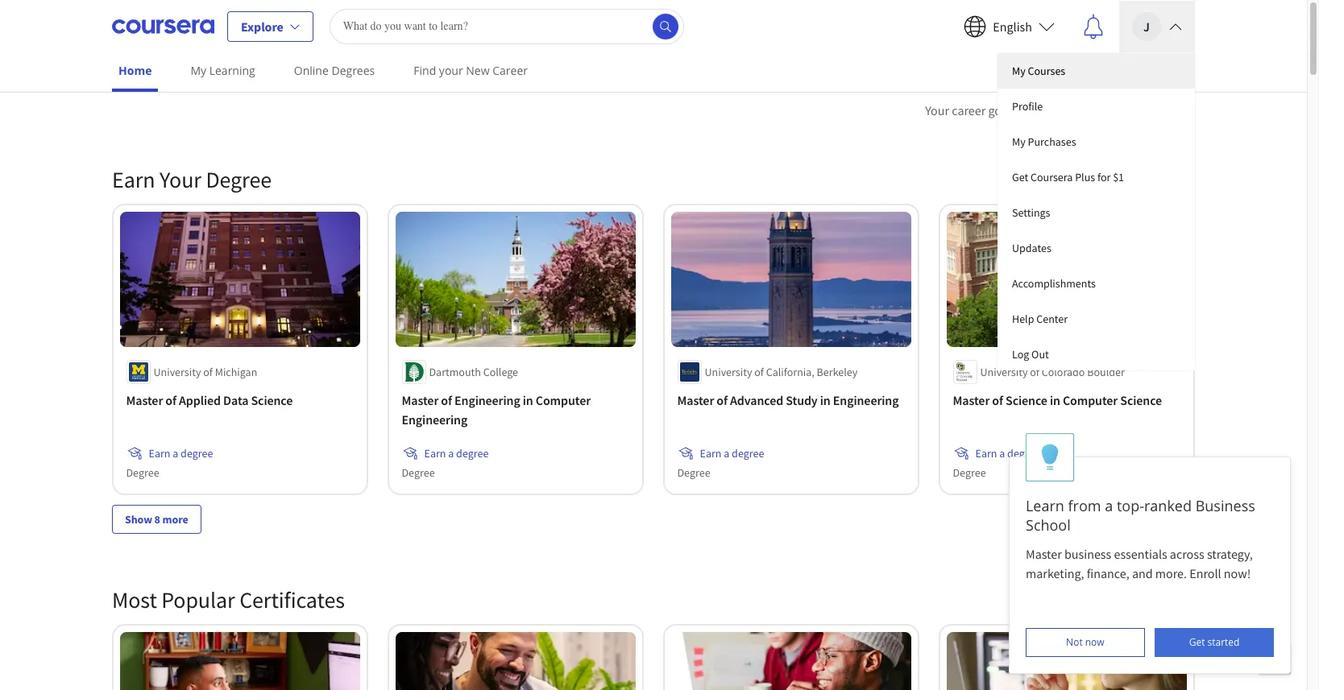 Task type: locate. For each thing, give the bounding box(es) containing it.
of
[[204, 365, 213, 379], [755, 365, 765, 379], [1031, 365, 1040, 379], [166, 392, 177, 408], [442, 392, 453, 408], [717, 392, 728, 408], [993, 392, 1004, 408]]

university for science
[[981, 365, 1029, 379]]

1 vertical spatial your
[[160, 165, 201, 194]]

master inside master business essentials across strategy, marketing, finance, and more. enroll now!
[[1026, 547, 1062, 563]]

science down university of colorado boulder at the bottom
[[1007, 392, 1048, 408]]

master for master of science in computer science
[[954, 392, 991, 408]]

master inside master of engineering in computer engineering
[[402, 392, 439, 408]]

earn for master of applied data science
[[149, 446, 171, 461]]

get left started
[[1190, 636, 1206, 650]]

alice element
[[1009, 434, 1292, 675]]

coursera
[[1031, 170, 1073, 184]]

home
[[119, 63, 152, 78]]

of left applied
[[166, 392, 177, 408]]

earn a degree for applied
[[149, 446, 214, 461]]

2 in from the left
[[821, 392, 831, 408]]

my left courses
[[1013, 63, 1026, 78]]

0 horizontal spatial university
[[154, 365, 202, 379]]

for
[[1098, 170, 1111, 184]]

your career goal is pending
[[926, 102, 1072, 119]]

degree for science
[[1008, 446, 1041, 461]]

not now
[[1067, 636, 1105, 650]]

help center
[[1013, 312, 1068, 326]]

marketing,
[[1026, 566, 1085, 582]]

earn for master of advanced study in engineering
[[701, 446, 722, 461]]

degree for master of applied data science
[[127, 466, 160, 480]]

0 horizontal spatial get
[[1013, 170, 1029, 184]]

of for science
[[993, 392, 1004, 408]]

degree down master of engineering in computer engineering
[[457, 446, 489, 461]]

explore button
[[227, 11, 313, 42]]

university for applied
[[154, 365, 202, 379]]

get for get coursera plus for $1
[[1013, 170, 1029, 184]]

a
[[173, 446, 179, 461], [449, 446, 455, 461], [725, 446, 730, 461], [1000, 446, 1006, 461], [1105, 497, 1114, 516]]

1 horizontal spatial computer
[[1064, 392, 1119, 408]]

a inside learn from a top-ranked business school
[[1105, 497, 1114, 516]]

in for master of engineering in computer engineering
[[523, 392, 534, 408]]

science down "boulder"
[[1121, 392, 1163, 408]]

computer
[[536, 392, 591, 408], [1064, 392, 1119, 408]]

master
[[127, 392, 163, 408], [402, 392, 439, 408], [678, 392, 715, 408], [954, 392, 991, 408], [1026, 547, 1062, 563]]

college
[[484, 365, 519, 379]]

of down university of colorado boulder at the bottom
[[993, 392, 1004, 408]]

1 vertical spatial get
[[1190, 636, 1206, 650]]

2 computer from the left
[[1064, 392, 1119, 408]]

get started link
[[1155, 629, 1275, 658]]

degree for applied
[[181, 446, 214, 461]]

2 horizontal spatial university
[[981, 365, 1029, 379]]

3 university from the left
[[981, 365, 1029, 379]]

1 horizontal spatial get
[[1190, 636, 1206, 650]]

earn a degree left lightbulb tip icon
[[976, 446, 1041, 461]]

science
[[252, 392, 293, 408], [1007, 392, 1048, 408], [1121, 392, 1163, 408]]

1 computer from the left
[[536, 392, 591, 408]]

1 horizontal spatial in
[[821, 392, 831, 408]]

boulder
[[1088, 365, 1126, 379]]

more.
[[1156, 566, 1188, 582]]

1 science from the left
[[252, 392, 293, 408]]

engineering
[[455, 392, 521, 408], [834, 392, 900, 408], [402, 412, 468, 428]]

get started
[[1190, 636, 1240, 650]]

in inside master of engineering in computer engineering
[[523, 392, 534, 408]]

of for michigan
[[204, 365, 213, 379]]

0 vertical spatial your
[[926, 102, 950, 119]]

computer inside master of engineering in computer engineering
[[536, 392, 591, 408]]

1 horizontal spatial university
[[705, 365, 753, 379]]

2 horizontal spatial in
[[1051, 392, 1061, 408]]

1 horizontal spatial your
[[926, 102, 950, 119]]

my
[[191, 63, 206, 78], [1013, 63, 1026, 78], [1013, 134, 1026, 149]]

master of advanced study in engineering link
[[678, 391, 905, 410]]

dartmouth college
[[430, 365, 519, 379]]

enroll
[[1190, 566, 1222, 582]]

engineering for master of engineering in computer engineering
[[402, 412, 468, 428]]

1 earn a degree from the left
[[149, 446, 214, 461]]

courses
[[1028, 63, 1066, 78]]

degree for master of engineering in computer engineering
[[402, 466, 435, 480]]

and
[[1133, 566, 1153, 582]]

of down dartmouth
[[442, 392, 453, 408]]

school
[[1026, 516, 1071, 535]]

4 earn a degree from the left
[[976, 446, 1041, 461]]

my down the is
[[1013, 134, 1026, 149]]

your
[[926, 102, 950, 119], [160, 165, 201, 194]]

earn a degree down advanced
[[701, 446, 765, 461]]

english button
[[952, 0, 1068, 52]]

find
[[414, 63, 436, 78]]

of up advanced
[[755, 365, 765, 379]]

degree down applied
[[181, 446, 214, 461]]

2 university from the left
[[705, 365, 753, 379]]

earn
[[112, 165, 155, 194], [149, 446, 171, 461], [425, 446, 447, 461], [701, 446, 722, 461], [976, 446, 998, 461]]

1 university from the left
[[154, 365, 202, 379]]

master of science in computer science link
[[954, 391, 1181, 410]]

accomplishments link
[[998, 266, 1196, 301]]

advanced
[[731, 392, 784, 408]]

applied
[[179, 392, 221, 408]]

What do you want to learn? text field
[[329, 8, 684, 44]]

4 degree from the left
[[1008, 446, 1041, 461]]

master for master of advanced study in engineering
[[678, 392, 715, 408]]

2 degree from the left
[[457, 446, 489, 461]]

career
[[952, 102, 986, 119]]

master of advanced study in engineering
[[678, 392, 900, 408]]

colorado
[[1043, 365, 1086, 379]]

computer for engineering
[[536, 392, 591, 408]]

get inside "get started" link
[[1190, 636, 1206, 650]]

most
[[112, 586, 157, 615]]

my for my courses
[[1013, 63, 1026, 78]]

now
[[1086, 636, 1105, 650]]

more
[[163, 512, 188, 527]]

line chart image
[[959, 193, 978, 212]]

master for master of engineering in computer engineering
[[402, 392, 439, 408]]

0 horizontal spatial science
[[252, 392, 293, 408]]

master of science in computer science
[[954, 392, 1163, 408]]

earn a degree down applied
[[149, 446, 214, 461]]

is
[[1014, 102, 1023, 119]]

my purchases
[[1013, 134, 1077, 149]]

most popular certificates collection element
[[102, 560, 1205, 691]]

coursera image
[[112, 13, 214, 39]]

0 horizontal spatial in
[[523, 392, 534, 408]]

get left coursera
[[1013, 170, 1029, 184]]

my courses link
[[998, 53, 1196, 88]]

3 science from the left
[[1121, 392, 1163, 408]]

earn a degree down master of engineering in computer engineering
[[425, 446, 489, 461]]

a for advanced
[[725, 446, 730, 461]]

my left learning
[[191, 63, 206, 78]]

settings
[[1013, 205, 1051, 220]]

1 degree from the left
[[181, 446, 214, 461]]

earn for master of engineering in computer engineering
[[425, 446, 447, 461]]

3 earn a degree from the left
[[701, 446, 765, 461]]

michigan
[[215, 365, 258, 379]]

university up applied
[[154, 365, 202, 379]]

degree for engineering
[[457, 446, 489, 461]]

0 horizontal spatial computer
[[536, 392, 591, 408]]

get inside get coursera plus for $1 link
[[1013, 170, 1029, 184]]

of for engineering
[[442, 392, 453, 408]]

help
[[1013, 312, 1035, 326]]

of inside master of engineering in computer engineering
[[442, 392, 453, 408]]

in inside master of science in computer science link
[[1051, 392, 1061, 408]]

university for advanced
[[705, 365, 753, 379]]

degree down advanced
[[732, 446, 765, 461]]

earn a degree
[[149, 446, 214, 461], [425, 446, 489, 461], [701, 446, 765, 461], [976, 446, 1041, 461]]

of left advanced
[[717, 392, 728, 408]]

out
[[1032, 347, 1049, 362]]

degree left lightbulb tip icon
[[1008, 446, 1041, 461]]

of down log out
[[1031, 365, 1040, 379]]

science right data
[[252, 392, 293, 408]]

degree
[[181, 446, 214, 461], [457, 446, 489, 461], [732, 446, 765, 461], [1008, 446, 1041, 461]]

3 degree from the left
[[732, 446, 765, 461]]

in
[[523, 392, 534, 408], [821, 392, 831, 408], [1051, 392, 1061, 408]]

2 earn a degree from the left
[[425, 446, 489, 461]]

engineering down dartmouth
[[402, 412, 468, 428]]

started
[[1208, 636, 1240, 650]]

engineering down berkeley
[[834, 392, 900, 408]]

a for applied
[[173, 446, 179, 461]]

1 horizontal spatial science
[[1007, 392, 1048, 408]]

3 in from the left
[[1051, 392, 1061, 408]]

2 science from the left
[[1007, 392, 1048, 408]]

university down log
[[981, 365, 1029, 379]]

0 vertical spatial get
[[1013, 170, 1029, 184]]

university up advanced
[[705, 365, 753, 379]]

degree for master of science in computer science
[[954, 466, 987, 480]]

center
[[1037, 312, 1068, 326]]

main content
[[0, 81, 1308, 691]]

2 horizontal spatial science
[[1121, 392, 1163, 408]]

university of michigan
[[154, 365, 258, 379]]

None search field
[[329, 8, 684, 44]]

computer for science
[[1064, 392, 1119, 408]]

now!
[[1224, 566, 1251, 582]]

of left the 'michigan'
[[204, 365, 213, 379]]

1 in from the left
[[523, 392, 534, 408]]

degree
[[206, 165, 272, 194], [127, 466, 160, 480], [402, 466, 435, 480], [678, 466, 711, 480], [954, 466, 987, 480]]

log out button
[[998, 337, 1196, 370]]

learn
[[1026, 497, 1065, 516]]

a for engineering
[[449, 446, 455, 461]]



Task type: vqa. For each thing, say whether or not it's contained in the screenshot.
Starts Nov 16 button
no



Task type: describe. For each thing, give the bounding box(es) containing it.
goal
[[989, 102, 1012, 119]]

not
[[1067, 636, 1083, 650]]

engineering down college
[[455, 392, 521, 408]]

of for advanced
[[717, 392, 728, 408]]

california,
[[767, 365, 815, 379]]

show 8 more button
[[112, 505, 201, 534]]

finance,
[[1087, 566, 1130, 582]]

earn a degree for advanced
[[701, 446, 765, 461]]

essentials
[[1115, 547, 1168, 563]]

learn from a top-ranked business school
[[1026, 497, 1256, 535]]

help center link
[[998, 301, 1196, 337]]

updates
[[1013, 241, 1052, 255]]

smile image
[[959, 251, 978, 270]]

my learning link
[[184, 52, 262, 89]]

8
[[154, 512, 160, 527]]

accomplishments
[[1013, 276, 1096, 291]]

my learning
[[191, 63, 255, 78]]

online degrees
[[294, 63, 375, 78]]

lightbulb tip image
[[1042, 444, 1059, 472]]

business
[[1196, 497, 1256, 516]]

university of colorado boulder
[[981, 365, 1126, 379]]

explore
[[241, 18, 284, 34]]

master business essentials across strategy, marketing, finance, and more. enroll now!
[[1026, 547, 1256, 582]]

get coursera plus for $1
[[1013, 170, 1125, 184]]

j
[[1144, 18, 1150, 34]]

master of engineering in computer engineering link
[[402, 391, 630, 429]]

english
[[993, 18, 1033, 34]]

master of applied data science link
[[127, 391, 354, 410]]

plus
[[1076, 170, 1096, 184]]

certificates
[[240, 586, 345, 615]]

across
[[1170, 547, 1205, 563]]

my courses
[[1013, 63, 1066, 78]]

of for california,
[[755, 365, 765, 379]]

a for science
[[1000, 446, 1006, 461]]

get for get started
[[1190, 636, 1206, 650]]

find your new career link
[[407, 52, 535, 89]]

earn a degree for engineering
[[425, 446, 489, 461]]

not now button
[[1026, 629, 1145, 658]]

study
[[787, 392, 818, 408]]

get coursera plus for $1 link
[[998, 159, 1196, 195]]

of for colorado
[[1031, 365, 1040, 379]]

university of california, berkeley
[[705, 365, 859, 379]]

log out
[[1013, 347, 1049, 362]]

new
[[466, 63, 490, 78]]

dartmouth
[[430, 365, 482, 379]]

$1
[[1113, 170, 1125, 184]]

in inside "master of advanced study in engineering" link
[[821, 392, 831, 408]]

earn a degree for science
[[976, 446, 1041, 461]]

earn your degree collection element
[[102, 139, 1205, 560]]

updates link
[[998, 230, 1196, 266]]

j button
[[1120, 0, 1196, 52]]

profile link
[[998, 88, 1196, 124]]

earn for master of science in computer science
[[976, 446, 998, 461]]

master for master business essentials across strategy, marketing, finance, and more. enroll now!
[[1026, 547, 1062, 563]]

master for master of applied data science
[[127, 392, 163, 408]]

my for my learning
[[191, 63, 206, 78]]

data
[[224, 392, 249, 408]]

purchases
[[1028, 134, 1077, 149]]

most popular certificates
[[112, 586, 345, 615]]

my for my purchases
[[1013, 134, 1026, 149]]

popular
[[161, 586, 235, 615]]

find your new career
[[414, 63, 528, 78]]

engineering for master of advanced study in engineering
[[834, 392, 900, 408]]

repeat image
[[959, 222, 978, 241]]

degrees
[[332, 63, 375, 78]]

ranked
[[1145, 497, 1192, 516]]

master of engineering in computer engineering
[[402, 392, 591, 428]]

help center image
[[1266, 649, 1285, 668]]

settings link
[[998, 195, 1196, 230]]

degree for advanced
[[732, 446, 765, 461]]

strategy,
[[1208, 547, 1254, 563]]

main content containing earn your degree
[[0, 81, 1308, 691]]

my purchases link
[[998, 124, 1196, 159]]

your
[[439, 63, 463, 78]]

home link
[[112, 52, 158, 92]]

log
[[1013, 347, 1030, 362]]

berkeley
[[818, 365, 859, 379]]

0 horizontal spatial your
[[160, 165, 201, 194]]

top-
[[1117, 497, 1145, 516]]

degree for master of advanced study in engineering
[[678, 466, 711, 480]]

career
[[493, 63, 528, 78]]

online degrees link
[[288, 52, 382, 89]]

master of applied data science
[[127, 392, 293, 408]]

business
[[1065, 547, 1112, 563]]

from
[[1069, 497, 1102, 516]]

profile
[[1013, 99, 1043, 113]]

show
[[125, 512, 152, 527]]

learning
[[209, 63, 255, 78]]

of for applied
[[166, 392, 177, 408]]

earn your degree
[[112, 165, 272, 194]]

j menu
[[998, 53, 1196, 370]]

in for master of science in computer science
[[1051, 392, 1061, 408]]

pending
[[1025, 102, 1072, 119]]

online
[[294, 63, 329, 78]]



